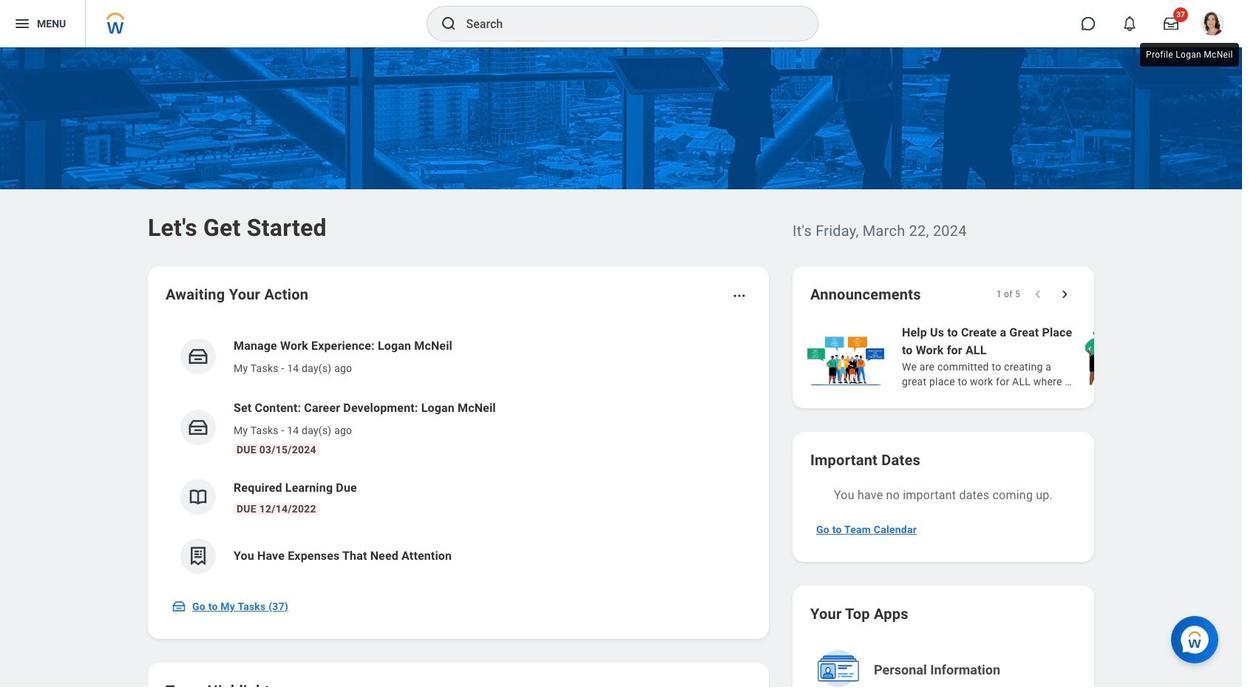 Task type: describe. For each thing, give the bounding box(es) containing it.
inbox image
[[172, 599, 186, 614]]

1 horizontal spatial list
[[805, 323, 1243, 391]]

inbox large image
[[1164, 16, 1179, 31]]

0 horizontal spatial list
[[166, 325, 752, 586]]

profile logan mcneil image
[[1201, 12, 1225, 39]]

chevron left small image
[[1031, 287, 1046, 302]]

notifications large image
[[1123, 16, 1138, 31]]

book open image
[[187, 486, 209, 508]]



Task type: locate. For each thing, give the bounding box(es) containing it.
Search Workday  search field
[[466, 7, 787, 40]]

chevron right small image
[[1058, 287, 1073, 302]]

justify image
[[13, 15, 31, 33]]

main content
[[0, 47, 1243, 687]]

1 vertical spatial inbox image
[[187, 416, 209, 439]]

1 inbox image from the top
[[187, 345, 209, 368]]

2 inbox image from the top
[[187, 416, 209, 439]]

list
[[805, 323, 1243, 391], [166, 325, 752, 586]]

dashboard expenses image
[[187, 545, 209, 567]]

search image
[[440, 15, 457, 33]]

banner
[[0, 0, 1243, 47]]

inbox image
[[187, 345, 209, 368], [187, 416, 209, 439]]

tooltip
[[1138, 40, 1242, 70]]

0 vertical spatial inbox image
[[187, 345, 209, 368]]

related actions image
[[732, 288, 747, 303]]

status
[[997, 288, 1021, 300]]



Task type: vqa. For each thing, say whether or not it's contained in the screenshot.
the rightmost list
yes



